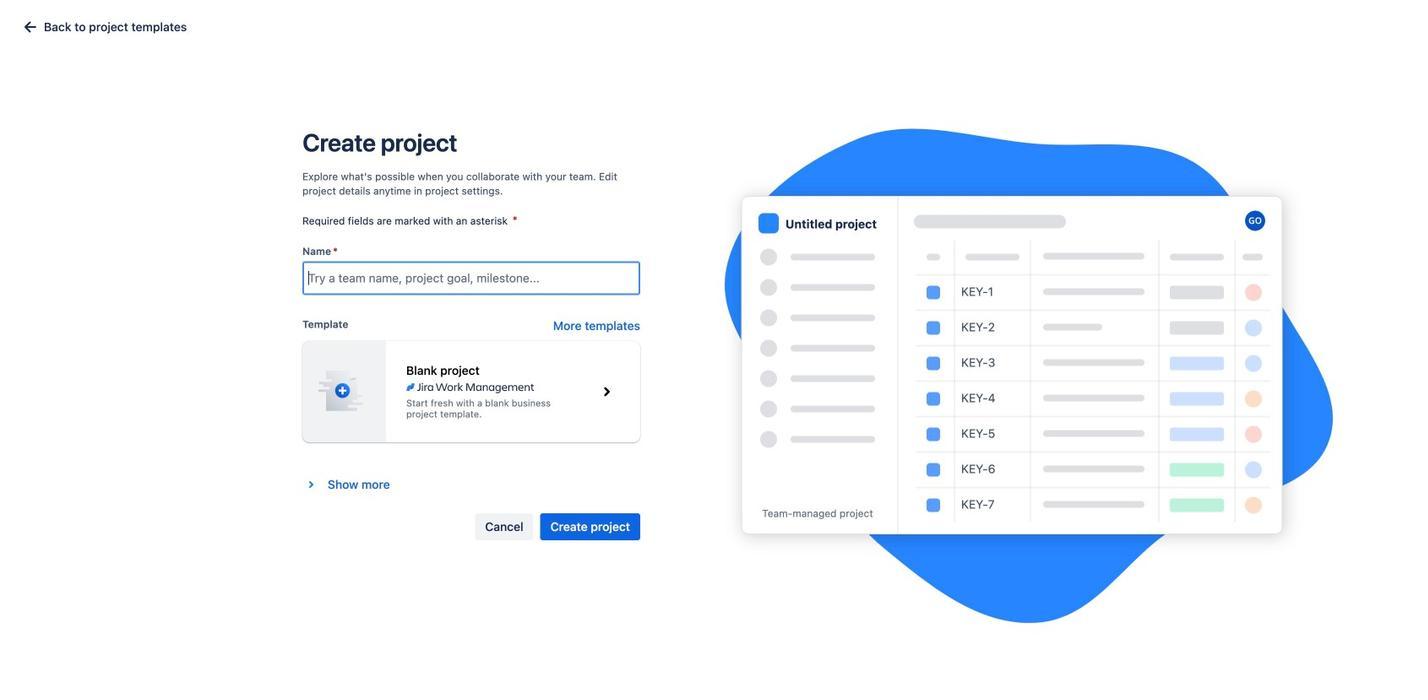Task type: locate. For each thing, give the bounding box(es) containing it.
change template image
[[593, 378, 620, 405]]

Search field
[[1099, 10, 1268, 37]]

jira work management image
[[407, 381, 535, 395], [407, 381, 535, 395]]

Try a team name, project goal, milestone... field
[[303, 263, 640, 293]]

jira software image
[[44, 13, 157, 33], [44, 13, 157, 33]]

banner
[[0, 0, 1420, 47]]

list item
[[178, 0, 254, 47]]



Task type: describe. For each thing, give the bounding box(es) containing it.
open image
[[379, 122, 400, 142]]

templates image
[[20, 17, 41, 37]]

clear image
[[363, 125, 376, 139]]

clear image
[[315, 125, 329, 139]]

primary element
[[10, 0, 977, 47]]

illustration showing preview of jira project interface after the project creation is done image
[[725, 129, 1334, 624]]



Task type: vqa. For each thing, say whether or not it's contained in the screenshot.
Jira Work Management image
yes



